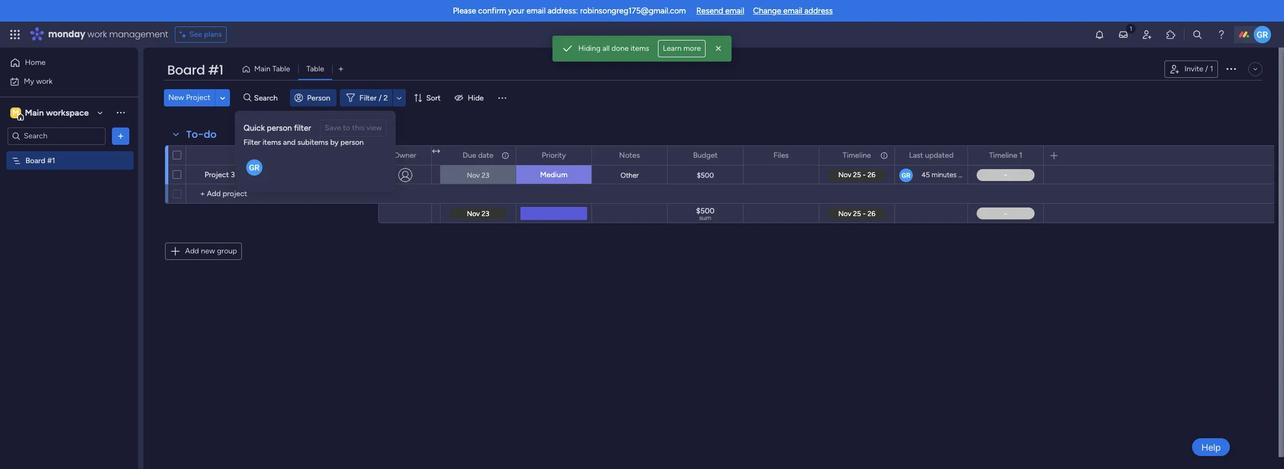 Task type: describe. For each thing, give the bounding box(es) containing it.
workspace
[[46, 107, 89, 118]]

timeline for timeline 1
[[989, 151, 1017, 160]]

hide
[[468, 93, 484, 103]]

filter for filter / 2
[[360, 93, 377, 103]]

board inside list box
[[25, 156, 45, 165]]

board #1 list box
[[0, 149, 138, 316]]

new
[[201, 247, 215, 256]]

apps image
[[1166, 29, 1177, 40]]

do
[[204, 128, 217, 141]]

priority
[[542, 151, 566, 160]]

please
[[453, 6, 476, 16]]

done
[[612, 44, 629, 53]]

#1 inside field
[[208, 61, 223, 79]]

minutes
[[932, 171, 957, 179]]

filter
[[294, 123, 311, 133]]

hiding
[[578, 44, 601, 53]]

table inside 'button'
[[272, 64, 290, 74]]

expand board header image
[[1251, 65, 1260, 74]]

invite / 1 button
[[1165, 61, 1218, 78]]

all
[[603, 44, 610, 53]]

last updated
[[909, 151, 954, 160]]

home button
[[6, 54, 116, 71]]

Due date field
[[460, 150, 496, 162]]

Last updated field
[[906, 150, 956, 162]]

1 inside invite / 1 button
[[1210, 64, 1213, 74]]

nov 23
[[467, 171, 489, 179]]

budget
[[693, 151, 718, 160]]

45 minutes ago
[[922, 171, 970, 179]]

to-do
[[186, 128, 217, 141]]

board inside field
[[167, 61, 205, 79]]

by
[[330, 138, 339, 147]]

help image
[[1216, 29, 1227, 40]]

/ for 1
[[1205, 64, 1208, 74]]

confirm
[[478, 6, 506, 16]]

main table
[[254, 64, 290, 74]]

workspace selection element
[[10, 106, 90, 120]]

and
[[283, 138, 296, 147]]

Files field
[[771, 150, 791, 162]]

new project
[[168, 93, 210, 102]]

new project button
[[164, 89, 215, 107]]

Priority field
[[539, 150, 569, 162]]

please confirm your email address: robinsongreg175@gmail.com
[[453, 6, 686, 16]]

1 image
[[1126, 22, 1136, 34]]

project inside button
[[186, 93, 210, 102]]

help button
[[1192, 439, 1230, 457]]

table inside button
[[306, 64, 324, 74]]

Board #1 field
[[165, 61, 226, 80]]

45
[[922, 171, 930, 179]]

select product image
[[10, 29, 21, 40]]

main table button
[[237, 61, 298, 78]]

your
[[508, 6, 524, 16]]

ago
[[958, 171, 970, 179]]

menu image
[[497, 93, 508, 103]]

change
[[753, 6, 781, 16]]

medium
[[540, 170, 568, 180]]

1 vertical spatial items
[[262, 138, 281, 147]]

Search field
[[251, 90, 284, 106]]

/ for 2
[[379, 93, 382, 103]]

sum
[[699, 214, 712, 222]]

last
[[909, 151, 923, 160]]

1 email from the left
[[526, 6, 546, 16]]

email for change email address
[[783, 6, 803, 16]]

search everything image
[[1192, 29, 1203, 40]]

close image
[[713, 43, 724, 54]]

1 vertical spatial options image
[[115, 131, 126, 142]]

3
[[231, 170, 235, 180]]

timeline for timeline
[[843, 151, 871, 160]]

home
[[25, 58, 46, 67]]

hide button
[[450, 89, 490, 107]]

1 vertical spatial person
[[340, 138, 364, 147]]

resend
[[696, 6, 723, 16]]

robinsongreg175@gmail.com
[[580, 6, 686, 16]]

quick person filter
[[244, 123, 311, 133]]

workspace options image
[[115, 107, 126, 118]]

filter items and subitems by person
[[244, 138, 364, 147]]

email for resend email
[[725, 6, 744, 16]]

column information image
[[880, 151, 889, 160]]

#1 inside list box
[[47, 156, 55, 165]]

owner
[[394, 151, 416, 160]]

nov
[[467, 171, 480, 179]]

change email address
[[753, 6, 833, 16]]

invite / 1
[[1185, 64, 1213, 74]]

updated
[[925, 151, 954, 160]]

work for monday
[[87, 28, 107, 41]]

add new group button
[[165, 243, 242, 260]]

sort
[[426, 93, 441, 103]]

main for main workspace
[[25, 107, 44, 118]]

my
[[24, 77, 34, 86]]

$500 sum
[[696, 207, 715, 222]]

person button
[[290, 89, 337, 107]]

Search in workspace field
[[23, 130, 90, 142]]

files
[[774, 151, 789, 160]]

sort button
[[409, 89, 447, 107]]

learn more
[[663, 44, 701, 53]]



Task type: locate. For each thing, give the bounding box(es) containing it.
1 horizontal spatial items
[[631, 44, 649, 53]]

management
[[109, 28, 168, 41]]

angle down image
[[220, 94, 225, 102]]

1 horizontal spatial filter
[[360, 93, 377, 103]]

invite
[[1185, 64, 1203, 74]]

Timeline field
[[840, 150, 874, 162]]

board up new project at the left
[[167, 61, 205, 79]]

1 vertical spatial #1
[[47, 156, 55, 165]]

board down the search in workspace field
[[25, 156, 45, 165]]

0 horizontal spatial table
[[272, 64, 290, 74]]

0 vertical spatial filter
[[360, 93, 377, 103]]

invite members image
[[1142, 29, 1153, 40]]

main
[[254, 64, 270, 74], [25, 107, 44, 118]]

1 horizontal spatial email
[[725, 6, 744, 16]]

0 horizontal spatial person
[[267, 123, 292, 133]]

items down quick person filter
[[262, 138, 281, 147]]

/
[[1205, 64, 1208, 74], [379, 93, 382, 103]]

project left 3
[[205, 170, 229, 180]]

main right workspace image in the top left of the page
[[25, 107, 44, 118]]

project right new
[[186, 93, 210, 102]]

3 email from the left
[[783, 6, 803, 16]]

inbox image
[[1118, 29, 1129, 40]]

1 vertical spatial board
[[25, 156, 45, 165]]

filter for filter items and subitems by person
[[244, 138, 261, 147]]

plans
[[204, 30, 222, 39]]

1 inside 'timeline 1' field
[[1019, 151, 1022, 160]]

0 horizontal spatial #1
[[47, 156, 55, 165]]

items
[[631, 44, 649, 53], [262, 138, 281, 147]]

email
[[526, 6, 546, 16], [725, 6, 744, 16], [783, 6, 803, 16]]

1 horizontal spatial board
[[167, 61, 205, 79]]

alert containing hiding all done items
[[552, 36, 732, 62]]

person
[[307, 93, 330, 103]]

0 horizontal spatial main
[[25, 107, 44, 118]]

project 3
[[205, 170, 235, 180]]

1 horizontal spatial /
[[1205, 64, 1208, 74]]

filter
[[360, 93, 377, 103], [244, 138, 261, 147]]

timeline inside field
[[843, 151, 871, 160]]

v2 search image
[[243, 92, 251, 104]]

add
[[185, 247, 199, 256]]

0 vertical spatial board
[[167, 61, 205, 79]]

options image
[[1225, 62, 1238, 75], [115, 131, 126, 142]]

0 vertical spatial main
[[254, 64, 270, 74]]

0 horizontal spatial work
[[36, 77, 53, 86]]

0 horizontal spatial 1
[[1019, 151, 1022, 160]]

group
[[217, 247, 237, 256]]

filter down the quick
[[244, 138, 261, 147]]

new
[[168, 93, 184, 102]]

person right by
[[340, 138, 364, 147]]

1 horizontal spatial main
[[254, 64, 270, 74]]

main up search field
[[254, 64, 270, 74]]

learn
[[663, 44, 682, 53]]

#1 up the "angle down" "image"
[[208, 61, 223, 79]]

1 horizontal spatial #1
[[208, 61, 223, 79]]

filter left '2'
[[360, 93, 377, 103]]

1 horizontal spatial timeline
[[989, 151, 1017, 160]]

1 vertical spatial project
[[205, 170, 229, 180]]

1 vertical spatial 1
[[1019, 151, 1022, 160]]

1 horizontal spatial 1
[[1210, 64, 1213, 74]]

options image down workspace options icon
[[115, 131, 126, 142]]

$500 for $500
[[697, 171, 714, 179]]

items right done at the left of the page
[[631, 44, 649, 53]]

board #1 down the search in workspace field
[[25, 156, 55, 165]]

0 vertical spatial $500
[[697, 171, 714, 179]]

address
[[805, 6, 833, 16]]

work for my
[[36, 77, 53, 86]]

subitems
[[297, 138, 328, 147]]

0 horizontal spatial board #1
[[25, 156, 55, 165]]

board
[[167, 61, 205, 79], [25, 156, 45, 165]]

more
[[683, 44, 701, 53]]

date
[[478, 151, 493, 160]]

board #1 inside list box
[[25, 156, 55, 165]]

Owner field
[[391, 150, 419, 162]]

0 vertical spatial items
[[631, 44, 649, 53]]

$500 for $500 sum
[[696, 207, 715, 216]]

#1
[[208, 61, 223, 79], [47, 156, 55, 165]]

board #1 inside field
[[167, 61, 223, 79]]

notes
[[619, 151, 640, 160]]

main workspace
[[25, 107, 89, 118]]

main inside workspace selection element
[[25, 107, 44, 118]]

1 vertical spatial board #1
[[25, 156, 55, 165]]

0 horizontal spatial email
[[526, 6, 546, 16]]

quick
[[244, 123, 265, 133]]

table up search field
[[272, 64, 290, 74]]

work inside my work 'button'
[[36, 77, 53, 86]]

change email address link
[[753, 6, 833, 16]]

email right 'your'
[[526, 6, 546, 16]]

0 horizontal spatial filter
[[244, 138, 261, 147]]

table left add view image
[[306, 64, 324, 74]]

1 vertical spatial work
[[36, 77, 53, 86]]

1 horizontal spatial person
[[340, 138, 364, 147]]

1 horizontal spatial options image
[[1225, 62, 1238, 75]]

greg robinson image
[[1254, 26, 1271, 43]]

2 email from the left
[[725, 6, 744, 16]]

option
[[0, 151, 138, 153]]

2 table from the left
[[306, 64, 324, 74]]

add view image
[[339, 65, 343, 73]]

work
[[87, 28, 107, 41], [36, 77, 53, 86]]

help
[[1201, 442, 1221, 453]]

0 vertical spatial /
[[1205, 64, 1208, 74]]

arrow down image
[[393, 91, 406, 104]]

timeline inside field
[[989, 151, 1017, 160]]

main for main table
[[254, 64, 270, 74]]

resend email link
[[696, 6, 744, 16]]

$500
[[697, 171, 714, 179], [696, 207, 715, 216]]

options image left expand board header image
[[1225, 62, 1238, 75]]

1 vertical spatial $500
[[696, 207, 715, 216]]

1 horizontal spatial board #1
[[167, 61, 223, 79]]

0 vertical spatial 1
[[1210, 64, 1213, 74]]

to-
[[186, 128, 204, 141]]

timeline 1
[[989, 151, 1022, 160]]

1
[[1210, 64, 1213, 74], [1019, 151, 1022, 160]]

table button
[[298, 61, 332, 78]]

0 vertical spatial options image
[[1225, 62, 1238, 75]]

add new group
[[185, 247, 237, 256]]

work right my
[[36, 77, 53, 86]]

0 horizontal spatial board
[[25, 156, 45, 165]]

email right resend
[[725, 6, 744, 16]]

0 horizontal spatial /
[[379, 93, 382, 103]]

1 vertical spatial main
[[25, 107, 44, 118]]

due
[[463, 151, 476, 160]]

1 vertical spatial filter
[[244, 138, 261, 147]]

due date
[[463, 151, 493, 160]]

work right monday
[[87, 28, 107, 41]]

Notes field
[[617, 150, 643, 162]]

23
[[482, 171, 489, 179]]

0 vertical spatial person
[[267, 123, 292, 133]]

/ inside invite / 1 button
[[1205, 64, 1208, 74]]

monday
[[48, 28, 85, 41]]

see plans button
[[175, 27, 227, 43]]

1 table from the left
[[272, 64, 290, 74]]

table
[[272, 64, 290, 74], [306, 64, 324, 74]]

timeline
[[843, 151, 871, 160], [989, 151, 1017, 160]]

see plans
[[189, 30, 222, 39]]

v2 expand column image
[[432, 147, 440, 156]]

other
[[621, 172, 639, 180]]

Timeline 1 field
[[986, 150, 1025, 162]]

notifications image
[[1094, 29, 1105, 40]]

learn more button
[[658, 40, 706, 57]]

2 horizontal spatial email
[[783, 6, 803, 16]]

resend email
[[696, 6, 744, 16]]

alert
[[552, 36, 732, 62]]

my work
[[24, 77, 53, 86]]

my work button
[[6, 73, 116, 90]]

Budget field
[[690, 150, 720, 162]]

/ right invite
[[1205, 64, 1208, 74]]

address:
[[548, 6, 578, 16]]

monday work management
[[48, 28, 168, 41]]

filter / 2
[[360, 93, 388, 103]]

/ left '2'
[[379, 93, 382, 103]]

board #1 up new project at the left
[[167, 61, 223, 79]]

m
[[12, 108, 19, 117]]

hiding all done items
[[578, 44, 649, 53]]

1 vertical spatial /
[[379, 93, 382, 103]]

1 horizontal spatial work
[[87, 28, 107, 41]]

main inside 'button'
[[254, 64, 270, 74]]

0 horizontal spatial items
[[262, 138, 281, 147]]

To-do field
[[183, 128, 219, 142]]

0 vertical spatial #1
[[208, 61, 223, 79]]

0 vertical spatial board #1
[[167, 61, 223, 79]]

+ Add project text field
[[192, 188, 373, 201]]

board #1
[[167, 61, 223, 79], [25, 156, 55, 165]]

column information image
[[501, 151, 510, 160]]

email right change
[[783, 6, 803, 16]]

see
[[189, 30, 202, 39]]

#1 down the search in workspace field
[[47, 156, 55, 165]]

workspace image
[[10, 107, 21, 119]]

2
[[384, 93, 388, 103]]

2 timeline from the left
[[989, 151, 1017, 160]]

0 vertical spatial project
[[186, 93, 210, 102]]

person up the and at the top of page
[[267, 123, 292, 133]]

0 horizontal spatial options image
[[115, 131, 126, 142]]

0 horizontal spatial timeline
[[843, 151, 871, 160]]

1 timeline from the left
[[843, 151, 871, 160]]

1 horizontal spatial table
[[306, 64, 324, 74]]

0 vertical spatial work
[[87, 28, 107, 41]]



Task type: vqa. For each thing, say whether or not it's contained in the screenshot.
The I
no



